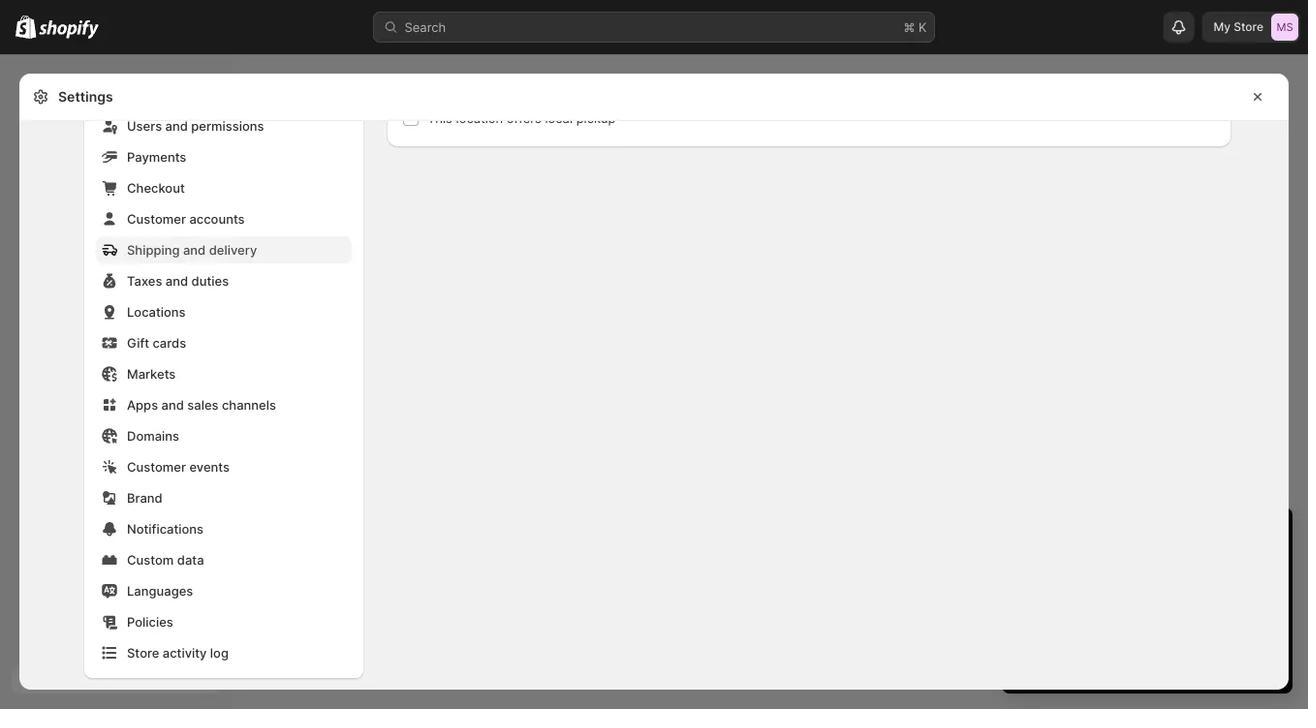 Task type: locate. For each thing, give the bounding box(es) containing it.
customer accounts
[[127, 211, 245, 226]]

pickup
[[576, 110, 616, 126]]

0 vertical spatial store
[[1234, 20, 1264, 34]]

gift
[[127, 335, 149, 350]]

shopify image
[[39, 20, 99, 39]]

and right taxes
[[166, 273, 188, 288]]

users and permissions
[[127, 118, 264, 133]]

apps
[[127, 397, 158, 412]]

markets
[[127, 366, 176, 381]]

shopify image
[[16, 15, 36, 39]]

permissions
[[191, 118, 264, 133]]

payments
[[127, 149, 186, 164]]

customer down domains
[[127, 459, 186, 474]]

search
[[405, 19, 446, 34]]

and right users
[[165, 118, 188, 133]]

k
[[919, 19, 927, 34]]

sales
[[187, 397, 219, 412]]

markets link
[[96, 361, 352, 388]]

2 customer from the top
[[127, 459, 186, 474]]

domains link
[[96, 423, 352, 450]]

locations link
[[96, 299, 352, 326]]

customer down checkout
[[127, 211, 186, 226]]

1 vertical spatial store
[[127, 646, 159, 661]]

this
[[427, 110, 453, 126]]

my store image
[[1272, 14, 1299, 41]]

and right "apps" at the left bottom of the page
[[161, 397, 184, 412]]

3 days left in your trial element
[[1002, 558, 1293, 694]]

0 horizontal spatial store
[[127, 646, 159, 661]]

dialog
[[1297, 74, 1308, 709]]

custom data
[[127, 552, 204, 567]]

1 customer from the top
[[127, 211, 186, 226]]

notifications
[[127, 521, 204, 536]]

and
[[165, 118, 188, 133], [183, 242, 206, 257], [166, 273, 188, 288], [161, 397, 184, 412]]

custom
[[127, 552, 174, 567]]

customer events
[[127, 459, 230, 474]]

my
[[1214, 20, 1231, 34]]

customer inside 'link'
[[127, 211, 186, 226]]

gift cards link
[[96, 330, 352, 357]]

customer
[[127, 211, 186, 226], [127, 459, 186, 474]]

this location offers local pickup
[[427, 110, 616, 126]]

1 vertical spatial customer
[[127, 459, 186, 474]]

users and permissions link
[[96, 112, 352, 140]]

apps and sales channels
[[127, 397, 276, 412]]

store down policies
[[127, 646, 159, 661]]

domains
[[127, 428, 179, 443]]

activity
[[163, 646, 207, 661]]

and down customer accounts
[[183, 242, 206, 257]]

customer events link
[[96, 454, 352, 481]]

shipping and delivery link
[[96, 236, 352, 264]]

cards
[[153, 335, 186, 350]]

customer for customer accounts
[[127, 211, 186, 226]]

events
[[189, 459, 230, 474]]

store right "my"
[[1234, 20, 1264, 34]]

locations
[[127, 304, 186, 319]]

delivery
[[209, 242, 257, 257]]

and for taxes
[[166, 273, 188, 288]]

0 vertical spatial customer
[[127, 211, 186, 226]]

⌘
[[904, 19, 915, 34]]

store
[[1234, 20, 1264, 34], [127, 646, 159, 661]]

⌘ k
[[904, 19, 927, 34]]



Task type: describe. For each thing, give the bounding box(es) containing it.
checkout
[[127, 180, 185, 195]]

customer accounts link
[[96, 205, 352, 233]]

and for users
[[165, 118, 188, 133]]

taxes and duties
[[127, 273, 229, 288]]

accounts
[[189, 211, 245, 226]]

languages
[[127, 583, 193, 598]]

1 horizontal spatial store
[[1234, 20, 1264, 34]]

store activity log link
[[96, 640, 352, 667]]

custom data link
[[96, 547, 352, 574]]

settings dialog
[[19, 0, 1289, 690]]

customer for customer events
[[127, 459, 186, 474]]

my store
[[1214, 20, 1264, 34]]

settings
[[58, 89, 113, 105]]

log
[[210, 646, 229, 661]]

notifications link
[[96, 516, 352, 543]]

local
[[545, 110, 573, 126]]

location
[[456, 110, 503, 126]]

shipping
[[127, 242, 180, 257]]

apps and sales channels link
[[96, 392, 352, 419]]

offers
[[507, 110, 542, 126]]

taxes and duties link
[[96, 268, 352, 295]]

brand link
[[96, 485, 352, 512]]

store inside 'settings' dialog
[[127, 646, 159, 661]]

policies link
[[96, 609, 352, 636]]

store activity log
[[127, 646, 229, 661]]

gift cards
[[127, 335, 186, 350]]

and for shipping
[[183, 242, 206, 257]]

brand
[[127, 490, 163, 505]]

languages link
[[96, 578, 352, 605]]

checkout link
[[96, 174, 352, 202]]

taxes
[[127, 273, 162, 288]]

payments link
[[96, 143, 352, 171]]

policies
[[127, 614, 173, 630]]

and for apps
[[161, 397, 184, 412]]

data
[[177, 552, 204, 567]]

users
[[127, 118, 162, 133]]

shipping and delivery
[[127, 242, 257, 257]]

duties
[[191, 273, 229, 288]]

channels
[[222, 397, 276, 412]]



Task type: vqa. For each thing, say whether or not it's contained in the screenshot.
Shipping and delivery link
yes



